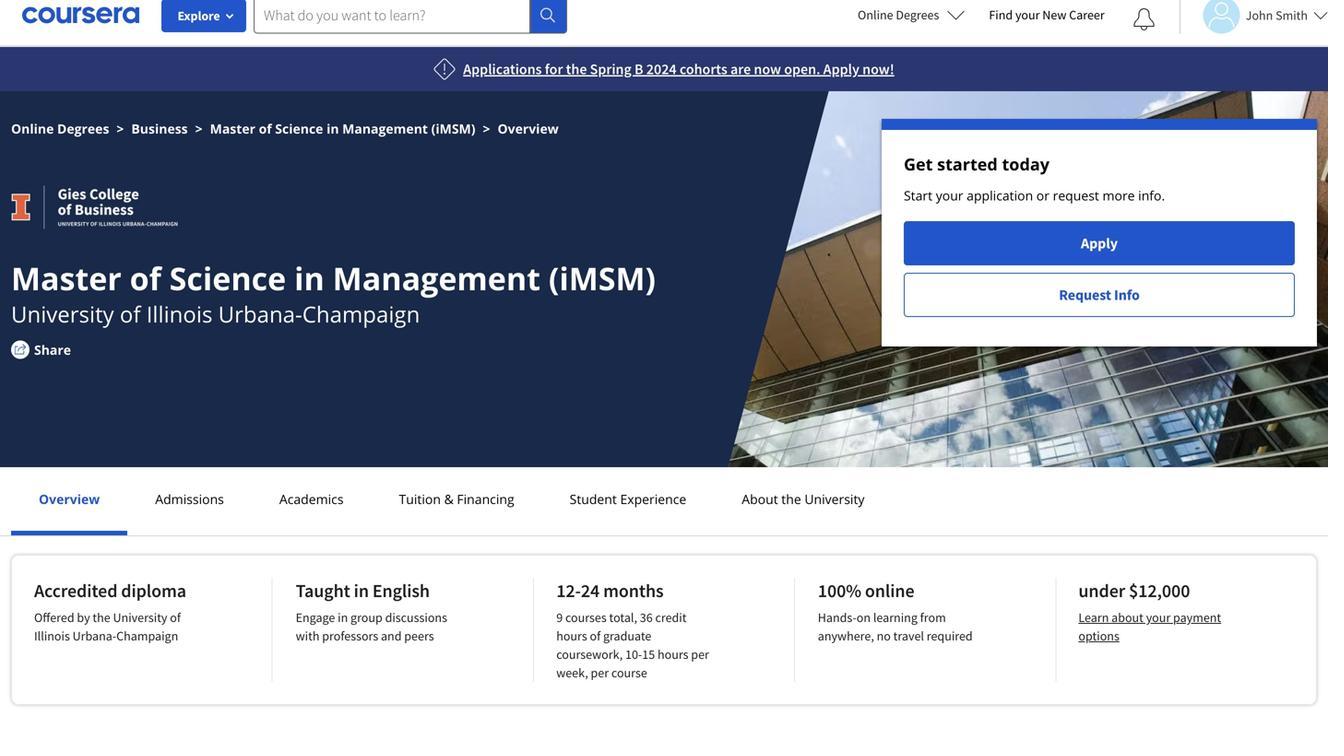 Task type: locate. For each thing, give the bounding box(es) containing it.
hours down 9
[[556, 628, 587, 645]]

apply left now!
[[823, 60, 860, 78]]

about the university
[[742, 491, 865, 508]]

1 vertical spatial master
[[11, 257, 122, 300]]

online inside popup button
[[858, 6, 893, 23]]

100% online hands-on learning from anywhere, no travel required
[[818, 580, 973, 645]]

of
[[259, 120, 272, 137], [130, 257, 161, 300], [120, 299, 141, 329], [170, 610, 181, 626], [590, 628, 601, 645]]

admissions
[[155, 491, 224, 508]]

0 vertical spatial per
[[691, 647, 709, 663]]

overview up accredited
[[39, 491, 100, 508]]

(imsm)
[[431, 120, 475, 137], [549, 257, 656, 300]]

per down coursework, at the left bottom of page
[[591, 665, 609, 682]]

university down the diploma
[[113, 610, 167, 626]]

1 horizontal spatial urbana-
[[218, 299, 302, 329]]

champaign
[[302, 299, 420, 329], [116, 628, 178, 645]]

request info button
[[904, 273, 1295, 317]]

1 horizontal spatial per
[[691, 647, 709, 663]]

in
[[327, 120, 339, 137], [294, 257, 324, 300], [354, 580, 369, 603], [338, 610, 348, 626]]

$12,000
[[1129, 580, 1190, 603]]

about the university link
[[736, 491, 870, 508]]

1 horizontal spatial apply
[[1081, 234, 1118, 253]]

2 vertical spatial the
[[93, 610, 110, 626]]

> right business link
[[195, 120, 203, 137]]

master inside master of science in management (imsm) university of illinois urbana-champaign
[[11, 257, 122, 300]]

business link
[[131, 120, 188, 137]]

student
[[570, 491, 617, 508]]

0 vertical spatial the
[[566, 60, 587, 78]]

champaign inside master of science in management (imsm) university of illinois urbana-champaign
[[302, 299, 420, 329]]

your for new
[[1015, 6, 1040, 23]]

your right find
[[1015, 6, 1040, 23]]

1 vertical spatial (imsm)
[[549, 257, 656, 300]]

1 vertical spatial university
[[805, 491, 865, 508]]

master up share button
[[11, 257, 122, 300]]

1 horizontal spatial illinois
[[146, 299, 213, 329]]

1 vertical spatial urbana-
[[73, 628, 116, 645]]

professors
[[322, 628, 378, 645]]

illinois inside master of science in management (imsm) university of illinois urbana-champaign
[[146, 299, 213, 329]]

1 vertical spatial your
[[936, 187, 963, 204]]

1 horizontal spatial degrees
[[896, 6, 939, 23]]

per
[[691, 647, 709, 663], [591, 665, 609, 682]]

online for online degrees
[[858, 6, 893, 23]]

1 horizontal spatial >
[[195, 120, 203, 137]]

your down $12,000
[[1146, 610, 1171, 626]]

find your new career link
[[980, 4, 1114, 27]]

the right "about"
[[782, 491, 801, 508]]

share
[[34, 341, 71, 359]]

None search field
[[254, 0, 567, 34]]

learning
[[873, 610, 918, 626]]

1 vertical spatial per
[[591, 665, 609, 682]]

university inside accredited diploma offered by the university of illinois urbana-champaign
[[113, 610, 167, 626]]

2 horizontal spatial your
[[1146, 610, 1171, 626]]

1 vertical spatial apply
[[1081, 234, 1118, 253]]

0 horizontal spatial master
[[11, 257, 122, 300]]

degrees left business
[[57, 120, 109, 137]]

> left business link
[[117, 120, 124, 137]]

student experience link
[[564, 491, 692, 508]]

coursework,
[[556, 647, 623, 663]]

0 vertical spatial urbana-
[[218, 299, 302, 329]]

0 vertical spatial your
[[1015, 6, 1040, 23]]

degrees for online degrees
[[896, 6, 939, 23]]

0 horizontal spatial hours
[[556, 628, 587, 645]]

overview down applications
[[498, 120, 559, 137]]

0 vertical spatial illinois
[[146, 299, 213, 329]]

hours right 15
[[658, 647, 689, 663]]

0 vertical spatial hours
[[556, 628, 587, 645]]

info.
[[1138, 187, 1165, 204]]

urbana- inside master of science in management (imsm) university of illinois urbana-champaign
[[218, 299, 302, 329]]

urbana-
[[218, 299, 302, 329], [73, 628, 116, 645]]

for
[[545, 60, 563, 78]]

accredited diploma offered by the university of illinois urbana-champaign
[[34, 580, 186, 645]]

champaign inside accredited diploma offered by the university of illinois urbana-champaign
[[116, 628, 178, 645]]

1 vertical spatial the
[[782, 491, 801, 508]]

week,
[[556, 665, 588, 682]]

degrees
[[896, 6, 939, 23], [57, 120, 109, 137]]

months
[[603, 580, 664, 603]]

2 horizontal spatial the
[[782, 491, 801, 508]]

university right "about"
[[805, 491, 865, 508]]

hands-
[[818, 610, 857, 626]]

apply
[[823, 60, 860, 78], [1081, 234, 1118, 253]]

on
[[857, 610, 871, 626]]

0 vertical spatial degrees
[[896, 6, 939, 23]]

and
[[381, 628, 402, 645]]

0 vertical spatial university
[[11, 299, 114, 329]]

degrees inside popup button
[[896, 6, 939, 23]]

overview
[[498, 120, 559, 137], [39, 491, 100, 508]]

1 vertical spatial management
[[333, 257, 540, 300]]

> down applications
[[483, 120, 490, 137]]

illinois
[[146, 299, 213, 329], [34, 628, 70, 645]]

learn
[[1079, 610, 1109, 626]]

john smith
[[1246, 7, 1308, 24]]

per right 15
[[691, 647, 709, 663]]

0 horizontal spatial the
[[93, 610, 110, 626]]

taught
[[296, 580, 350, 603]]

apply up request info 'button'
[[1081, 234, 1118, 253]]

>
[[117, 120, 124, 137], [195, 120, 203, 137], [483, 120, 490, 137]]

10-
[[625, 647, 642, 663]]

0 horizontal spatial >
[[117, 120, 124, 137]]

master
[[210, 120, 255, 137], [11, 257, 122, 300]]

by
[[77, 610, 90, 626]]

university up share button
[[11, 299, 114, 329]]

smith
[[1276, 7, 1308, 24]]

your right start
[[936, 187, 963, 204]]

1 vertical spatial illinois
[[34, 628, 70, 645]]

apply inside apply 'button'
[[1081, 234, 1118, 253]]

0 vertical spatial (imsm)
[[431, 120, 475, 137]]

request
[[1053, 187, 1099, 204]]

0 vertical spatial online
[[858, 6, 893, 23]]

learn about your payment options link
[[1079, 610, 1221, 645]]

1 vertical spatial degrees
[[57, 120, 109, 137]]

1 vertical spatial science
[[169, 257, 286, 300]]

urbana- inside accredited diploma offered by the university of illinois urbana-champaign
[[73, 628, 116, 645]]

0 horizontal spatial your
[[936, 187, 963, 204]]

2 vertical spatial your
[[1146, 610, 1171, 626]]

0 horizontal spatial champaign
[[116, 628, 178, 645]]

the
[[566, 60, 587, 78], [782, 491, 801, 508], [93, 610, 110, 626]]

1 vertical spatial hours
[[658, 647, 689, 663]]

business
[[131, 120, 188, 137]]

online
[[858, 6, 893, 23], [11, 120, 54, 137]]

english
[[372, 580, 430, 603]]

0 horizontal spatial apply
[[823, 60, 860, 78]]

management
[[342, 120, 428, 137], [333, 257, 540, 300]]

the right for
[[566, 60, 587, 78]]

0 vertical spatial champaign
[[302, 299, 420, 329]]

1 vertical spatial online
[[11, 120, 54, 137]]

2 horizontal spatial >
[[483, 120, 490, 137]]

2 vertical spatial university
[[113, 610, 167, 626]]

online degrees
[[858, 6, 939, 23]]

0 horizontal spatial overview
[[39, 491, 100, 508]]

options
[[1079, 628, 1120, 645]]

0 horizontal spatial online
[[11, 120, 54, 137]]

group
[[351, 610, 383, 626]]

degrees left find
[[896, 6, 939, 23]]

0 vertical spatial apply
[[823, 60, 860, 78]]

2 > from the left
[[195, 120, 203, 137]]

1 horizontal spatial online
[[858, 6, 893, 23]]

university inside master of science in management (imsm) university of illinois urbana-champaign
[[11, 299, 114, 329]]

start
[[904, 187, 933, 204]]

1 horizontal spatial champaign
[[302, 299, 420, 329]]

0 vertical spatial master
[[210, 120, 255, 137]]

1 horizontal spatial your
[[1015, 6, 1040, 23]]

1 vertical spatial champaign
[[116, 628, 178, 645]]

john
[[1246, 7, 1273, 24]]

0 horizontal spatial illinois
[[34, 628, 70, 645]]

admissions link
[[150, 491, 230, 508]]

0 horizontal spatial (imsm)
[[431, 120, 475, 137]]

0 horizontal spatial urbana-
[[73, 628, 116, 645]]

university
[[11, 299, 114, 329], [805, 491, 865, 508], [113, 610, 167, 626]]

0 horizontal spatial per
[[591, 665, 609, 682]]

0 vertical spatial overview
[[498, 120, 559, 137]]

the right by
[[93, 610, 110, 626]]

course
[[611, 665, 647, 682]]

1 horizontal spatial (imsm)
[[549, 257, 656, 300]]

show notifications image
[[1133, 8, 1155, 30]]

share button
[[11, 340, 99, 360]]

master right business link
[[210, 120, 255, 137]]

required
[[927, 628, 973, 645]]

started
[[937, 153, 998, 176]]

offered
[[34, 610, 74, 626]]

0 horizontal spatial degrees
[[57, 120, 109, 137]]

your inside find your new career link
[[1015, 6, 1040, 23]]



Task type: vqa. For each thing, say whether or not it's contained in the screenshot.
Computer
no



Task type: describe. For each thing, give the bounding box(es) containing it.
1 horizontal spatial the
[[566, 60, 587, 78]]

accredited
[[34, 580, 118, 603]]

online degrees link
[[11, 120, 109, 137]]

request info
[[1059, 286, 1140, 304]]

tuition
[[399, 491, 441, 508]]

diploma
[[121, 580, 186, 603]]

b
[[635, 60, 643, 78]]

online degrees button
[[843, 0, 980, 35]]

find
[[989, 6, 1013, 23]]

are
[[731, 60, 751, 78]]

john smith button
[[1179, 0, 1328, 34]]

36
[[640, 610, 653, 626]]

&
[[444, 491, 454, 508]]

1 horizontal spatial master
[[210, 120, 255, 137]]

academics
[[279, 491, 344, 508]]

academics link
[[274, 491, 349, 508]]

What do you want to learn? text field
[[254, 0, 530, 34]]

about
[[742, 491, 778, 508]]

2024
[[646, 60, 677, 78]]

today
[[1002, 153, 1050, 176]]

online
[[865, 580, 915, 603]]

get
[[904, 153, 933, 176]]

more
[[1103, 187, 1135, 204]]

master of science in management (imsm) link
[[210, 120, 475, 137]]

now
[[754, 60, 781, 78]]

under
[[1079, 580, 1125, 603]]

1 vertical spatial overview
[[39, 491, 100, 508]]

of inside 12-24 months 9 courses total, 36 credit hours of graduate coursework, 10-15 hours per week, per course
[[590, 628, 601, 645]]

illinois inside accredited diploma offered by the university of illinois urbana-champaign
[[34, 628, 70, 645]]

courses
[[565, 610, 607, 626]]

overview link
[[33, 491, 105, 508]]

under $12,000 learn about your payment options
[[1079, 580, 1221, 645]]

0 vertical spatial management
[[342, 120, 428, 137]]

1 horizontal spatial hours
[[658, 647, 689, 663]]

degrees for online degrees > business > master of science in management (imsm) > overview
[[57, 120, 109, 137]]

apply button
[[904, 221, 1295, 266]]

management inside master of science in management (imsm) university of illinois urbana-champaign
[[333, 257, 540, 300]]

master of science in management (imsm) university of illinois urbana-champaign
[[11, 257, 656, 329]]

in inside master of science in management (imsm) university of illinois urbana-champaign
[[294, 257, 324, 300]]

science inside master of science in management (imsm) university of illinois urbana-champaign
[[169, 257, 286, 300]]

engage
[[296, 610, 335, 626]]

get started today
[[904, 153, 1050, 176]]

0 vertical spatial science
[[275, 120, 323, 137]]

total,
[[609, 610, 637, 626]]

9
[[556, 610, 563, 626]]

or
[[1037, 187, 1050, 204]]

info
[[1114, 286, 1140, 304]]

university of illinois urbana-champaign image
[[11, 185, 178, 230]]

tuition & financing link
[[393, 491, 520, 508]]

15
[[642, 647, 655, 663]]

1 > from the left
[[117, 120, 124, 137]]

100%
[[818, 580, 862, 603]]

12-24 months 9 courses total, 36 credit hours of graduate coursework, 10-15 hours per week, per course
[[556, 580, 709, 682]]

spring
[[590, 60, 632, 78]]

explore
[[178, 7, 220, 24]]

your inside under $12,000 learn about your payment options
[[1146, 610, 1171, 626]]

peers
[[404, 628, 434, 645]]

applications
[[463, 60, 542, 78]]

anywhere,
[[818, 628, 874, 645]]

cohorts
[[680, 60, 728, 78]]

3 > from the left
[[483, 120, 490, 137]]

applications for the spring b 2024 cohorts are now open. apply now! link
[[463, 60, 894, 78]]

explore button
[[161, 0, 246, 32]]

experience
[[620, 491, 686, 508]]

1 horizontal spatial overview
[[498, 120, 559, 137]]

student experience
[[570, 491, 686, 508]]

travel
[[893, 628, 924, 645]]

about
[[1112, 610, 1144, 626]]

start your application or request more info.
[[904, 187, 1165, 204]]

financing
[[457, 491, 514, 508]]

now!
[[863, 60, 894, 78]]

no
[[877, 628, 891, 645]]

request
[[1059, 286, 1111, 304]]

applications for the spring b 2024 cohorts are now open. apply now!
[[463, 60, 894, 78]]

of inside accredited diploma offered by the university of illinois urbana-champaign
[[170, 610, 181, 626]]

coursera image
[[22, 0, 139, 30]]

online degrees > business > master of science in management (imsm) > overview
[[11, 120, 559, 137]]

the inside accredited diploma offered by the university of illinois urbana-champaign
[[93, 610, 110, 626]]

career
[[1069, 6, 1105, 23]]

online for online degrees > business > master of science in management (imsm) > overview
[[11, 120, 54, 137]]

12-
[[556, 580, 581, 603]]

new
[[1043, 6, 1067, 23]]

your for application
[[936, 187, 963, 204]]

from
[[920, 610, 946, 626]]

payment
[[1173, 610, 1221, 626]]

graduate
[[603, 628, 651, 645]]

discussions
[[385, 610, 447, 626]]

(imsm) inside master of science in management (imsm) university of illinois urbana-champaign
[[549, 257, 656, 300]]

open.
[[784, 60, 820, 78]]

application
[[967, 187, 1033, 204]]

find your new career
[[989, 6, 1105, 23]]

taught in english engage in group discussions with professors and peers
[[296, 580, 447, 645]]

24
[[581, 580, 600, 603]]

with
[[296, 628, 320, 645]]

tuition & financing
[[399, 491, 514, 508]]



